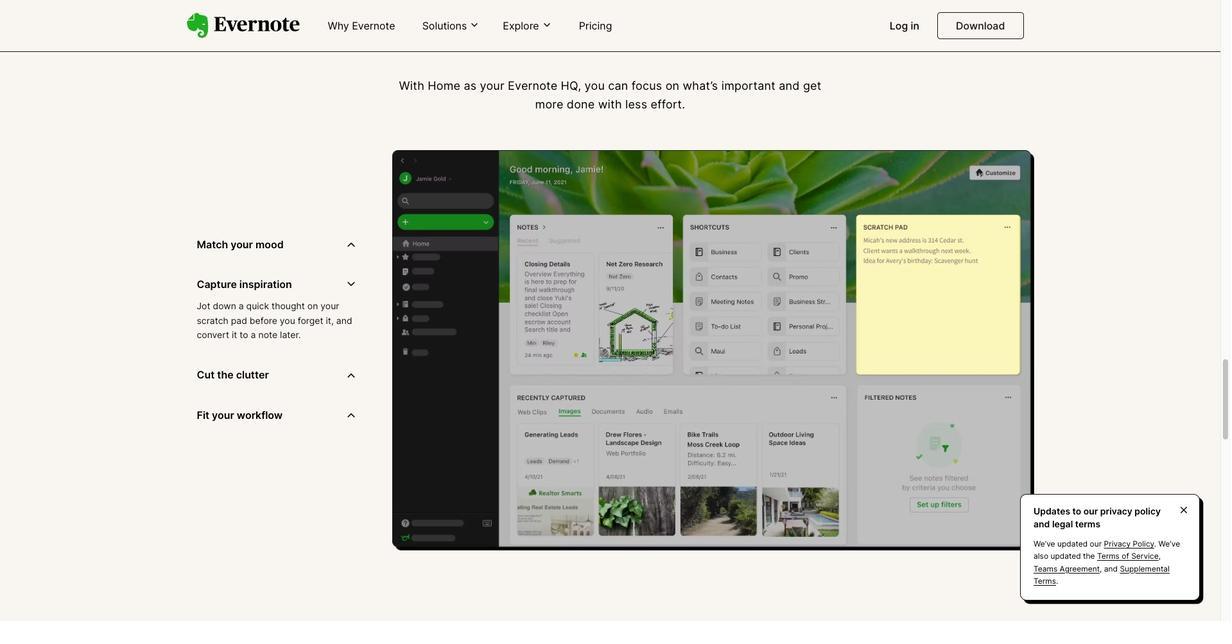 Task type: describe. For each thing, give the bounding box(es) containing it.
before
[[250, 315, 277, 326]]

home
[[428, 79, 460, 93]]

fit your workflow
[[197, 409, 283, 422]]

to inside the updates to our privacy policy and legal terms
[[1073, 506, 1081, 517]]

agreement
[[1060, 564, 1100, 574]]

in
[[911, 19, 919, 32]]

our for privacy
[[1084, 506, 1098, 517]]

also
[[1034, 552, 1048, 561]]

evernote logo image
[[187, 13, 300, 38]]

teams
[[1034, 564, 1058, 574]]

you inside jot down a quick thought on your scratch pad before you forget it, and convert it to a note later.
[[280, 315, 295, 326]]

pricing
[[579, 19, 612, 32]]

terms of service , teams agreement , and
[[1034, 552, 1161, 574]]

hq,
[[561, 79, 581, 93]]

get
[[803, 79, 821, 93]]

your inside with home as your evernote hq, you can focus on what's important and get more done with less effort.
[[480, 79, 505, 93]]

the inside . we've also updated the
[[1083, 552, 1095, 561]]

terms
[[1075, 519, 1101, 529]]

more
[[535, 98, 563, 111]]

you inside with home as your evernote hq, you can focus on what's important and get more done with less effort.
[[585, 79, 605, 93]]

capture inspiration image
[[392, 150, 1034, 551]]

1 vertical spatial ,
[[1100, 564, 1102, 574]]

and inside terms of service , teams agreement , and
[[1104, 564, 1118, 574]]

download
[[956, 19, 1005, 32]]

your right fit
[[212, 409, 234, 422]]

focus
[[632, 79, 662, 93]]

. we've also updated the
[[1034, 539, 1180, 561]]

supplemental
[[1120, 564, 1170, 574]]

less
[[625, 98, 647, 111]]

mood
[[255, 238, 284, 251]]

log in link
[[882, 14, 927, 39]]

capture
[[197, 278, 237, 291]]

supplemental terms
[[1034, 564, 1170, 586]]

we've updated our privacy policy
[[1034, 539, 1154, 549]]

and inside the updates to our privacy policy and legal terms
[[1034, 519, 1050, 529]]

we've inside . we've also updated the
[[1159, 539, 1180, 549]]

teams agreement link
[[1034, 564, 1100, 574]]

jot
[[197, 301, 210, 312]]

0 horizontal spatial evernote
[[352, 19, 395, 32]]

later.
[[280, 329, 301, 340]]

with
[[598, 98, 622, 111]]

and inside jot down a quick thought on your scratch pad before you forget it, and convert it to a note later.
[[336, 315, 352, 326]]

0 horizontal spatial the
[[217, 369, 234, 382]]

on inside with home as your evernote hq, you can focus on what's important and get more done with less effort.
[[666, 79, 679, 93]]

down
[[213, 301, 236, 312]]

clutter
[[236, 369, 269, 382]]

cut
[[197, 369, 215, 382]]

terms inside supplemental terms
[[1034, 576, 1056, 586]]

convert
[[197, 329, 229, 340]]

terms of service link
[[1097, 552, 1159, 561]]

supplemental terms link
[[1034, 564, 1170, 586]]

done
[[567, 98, 595, 111]]

capture inspiration
[[197, 278, 292, 291]]

service
[[1131, 552, 1159, 561]]

with
[[399, 79, 424, 93]]

to inside jot down a quick thought on your scratch pad before you forget it, and convert it to a note later.
[[240, 329, 248, 340]]

what's
[[683, 79, 718, 93]]

and inside with home as your evernote hq, you can focus on what's important and get more done with less effort.
[[779, 79, 800, 93]]



Task type: vqa. For each thing, say whether or not it's contained in the screenshot.
individuals
no



Task type: locate. For each thing, give the bounding box(es) containing it.
0 horizontal spatial on
[[307, 301, 318, 312]]

the
[[217, 369, 234, 382], [1083, 552, 1095, 561]]

cut the clutter
[[197, 369, 269, 382]]

match
[[197, 238, 228, 251]]

we've
[[1034, 539, 1055, 549], [1159, 539, 1180, 549]]

0 vertical spatial terms
[[1097, 552, 1120, 561]]

and right it,
[[336, 315, 352, 326]]

on inside jot down a quick thought on your scratch pad before you forget it, and convert it to a note later.
[[307, 301, 318, 312]]

0 horizontal spatial you
[[280, 315, 295, 326]]

evernote inside with home as your evernote hq, you can focus on what's important and get more done with less effort.
[[508, 79, 558, 93]]

and left get
[[779, 79, 800, 93]]

match your mood
[[197, 238, 284, 251]]

workflow
[[237, 409, 283, 422]]

on up forget
[[307, 301, 318, 312]]

terms down teams
[[1034, 576, 1056, 586]]

solutions button
[[418, 18, 484, 33]]

privacy policy link
[[1104, 539, 1154, 549]]

effort.
[[651, 98, 685, 111]]

it,
[[326, 315, 334, 326]]

. up service
[[1154, 539, 1156, 549]]

and
[[779, 79, 800, 93], [336, 315, 352, 326], [1034, 519, 1050, 529], [1104, 564, 1118, 574]]

1 vertical spatial evernote
[[508, 79, 558, 93]]

privacy
[[1100, 506, 1132, 517]]

updated up 'teams agreement' link
[[1051, 552, 1081, 561]]

you up done
[[585, 79, 605, 93]]

inspiration
[[239, 278, 292, 291]]

and down . we've also updated the
[[1104, 564, 1118, 574]]

of
[[1122, 552, 1129, 561]]

pad
[[231, 315, 247, 326]]

explore
[[503, 19, 539, 32]]

. down 'teams agreement' link
[[1056, 576, 1058, 586]]

1 horizontal spatial on
[[666, 79, 679, 93]]

download link
[[937, 12, 1024, 39]]

terms inside terms of service , teams agreement , and
[[1097, 552, 1120, 561]]

on up effort.
[[666, 79, 679, 93]]

0 vertical spatial a
[[239, 301, 244, 312]]

we've right 'policy'
[[1159, 539, 1180, 549]]

.
[[1154, 539, 1156, 549], [1056, 576, 1058, 586]]

a
[[239, 301, 244, 312], [251, 329, 256, 340]]

updated down 'legal'
[[1057, 539, 1088, 549]]

the right cut
[[217, 369, 234, 382]]

a up the pad
[[239, 301, 244, 312]]

legal
[[1052, 519, 1073, 529]]

updates to our privacy policy and legal terms
[[1034, 506, 1161, 529]]

your
[[480, 79, 505, 93], [231, 238, 253, 251], [321, 301, 339, 312], [212, 409, 234, 422]]

updates
[[1034, 506, 1070, 517]]

1 horizontal spatial terms
[[1097, 552, 1120, 561]]

note
[[258, 329, 277, 340]]

evernote
[[352, 19, 395, 32], [508, 79, 558, 93]]

fit
[[197, 409, 209, 422]]

0 vertical spatial you
[[585, 79, 605, 93]]

0 vertical spatial the
[[217, 369, 234, 382]]

your up it,
[[321, 301, 339, 312]]

why
[[328, 19, 349, 32]]

our up terms
[[1084, 506, 1098, 517]]

privacy
[[1104, 539, 1131, 549]]

. inside . we've also updated the
[[1154, 539, 1156, 549]]

1 vertical spatial terms
[[1034, 576, 1056, 586]]

2 we've from the left
[[1159, 539, 1180, 549]]

our up terms of service , teams agreement , and
[[1090, 539, 1102, 549]]

0 vertical spatial updated
[[1057, 539, 1088, 549]]

log
[[890, 19, 908, 32]]

can
[[608, 79, 628, 93]]

1 horizontal spatial a
[[251, 329, 256, 340]]

terms
[[1097, 552, 1120, 561], [1034, 576, 1056, 586]]

you down thought
[[280, 315, 295, 326]]

your right 'as'
[[480, 79, 505, 93]]

and down updates at bottom right
[[1034, 519, 1050, 529]]

forget
[[298, 315, 323, 326]]

our
[[1084, 506, 1098, 517], [1090, 539, 1102, 549]]

, up the supplemental
[[1159, 552, 1161, 561]]

1 we've from the left
[[1034, 539, 1055, 549]]

scratch
[[197, 315, 228, 326]]

thought
[[272, 301, 305, 312]]

why evernote
[[328, 19, 395, 32]]

on
[[666, 79, 679, 93], [307, 301, 318, 312]]

1 vertical spatial a
[[251, 329, 256, 340]]

0 horizontal spatial .
[[1056, 576, 1058, 586]]

1 horizontal spatial to
[[1073, 506, 1081, 517]]

the down the we've updated our privacy policy
[[1083, 552, 1095, 561]]

0 vertical spatial to
[[240, 329, 248, 340]]

1 vertical spatial to
[[1073, 506, 1081, 517]]

1 vertical spatial on
[[307, 301, 318, 312]]

1 horizontal spatial the
[[1083, 552, 1095, 561]]

0 vertical spatial our
[[1084, 506, 1098, 517]]

explore button
[[499, 18, 556, 33]]

important
[[721, 79, 776, 93]]

1 horizontal spatial evernote
[[508, 79, 558, 93]]

0 horizontal spatial ,
[[1100, 564, 1102, 574]]

evernote right why
[[352, 19, 395, 32]]

1 horizontal spatial we've
[[1159, 539, 1180, 549]]

pricing link
[[571, 14, 620, 39]]

1 vertical spatial our
[[1090, 539, 1102, 549]]

you
[[585, 79, 605, 93], [280, 315, 295, 326]]

policy
[[1135, 506, 1161, 517]]

why evernote link
[[320, 14, 403, 39]]

your inside jot down a quick thought on your scratch pad before you forget it, and convert it to a note later.
[[321, 301, 339, 312]]

1 vertical spatial .
[[1056, 576, 1058, 586]]

0 vertical spatial on
[[666, 79, 679, 93]]

. for . we've also updated the
[[1154, 539, 1156, 549]]

evernote up more
[[508, 79, 558, 93]]

1 vertical spatial you
[[280, 315, 295, 326]]

. for .
[[1056, 576, 1058, 586]]

0 horizontal spatial terms
[[1034, 576, 1056, 586]]

0 horizontal spatial to
[[240, 329, 248, 340]]

a left note in the left of the page
[[251, 329, 256, 340]]

0 vertical spatial ,
[[1159, 552, 1161, 561]]

log in
[[890, 19, 919, 32]]

to up terms
[[1073, 506, 1081, 517]]

1 horizontal spatial .
[[1154, 539, 1156, 549]]

we've up also
[[1034, 539, 1055, 549]]

solutions
[[422, 19, 467, 32]]

it
[[232, 329, 237, 340]]

, down . we've also updated the
[[1100, 564, 1102, 574]]

as
[[464, 79, 477, 93]]

0 vertical spatial .
[[1154, 539, 1156, 549]]

1 vertical spatial updated
[[1051, 552, 1081, 561]]

your left mood
[[231, 238, 253, 251]]

1 horizontal spatial you
[[585, 79, 605, 93]]

our inside the updates to our privacy policy and legal terms
[[1084, 506, 1098, 517]]

with home as your evernote hq, you can focus on what's important and get more done with less effort.
[[399, 79, 821, 111]]

1 horizontal spatial ,
[[1159, 552, 1161, 561]]

1 vertical spatial the
[[1083, 552, 1095, 561]]

0 horizontal spatial a
[[239, 301, 244, 312]]

updated
[[1057, 539, 1088, 549], [1051, 552, 1081, 561]]

to
[[240, 329, 248, 340], [1073, 506, 1081, 517]]

0 horizontal spatial we've
[[1034, 539, 1055, 549]]

updated inside . we've also updated the
[[1051, 552, 1081, 561]]

to right it
[[240, 329, 248, 340]]

terms down privacy
[[1097, 552, 1120, 561]]

our for privacy
[[1090, 539, 1102, 549]]

quick
[[246, 301, 269, 312]]

policy
[[1133, 539, 1154, 549]]

jot down a quick thought on your scratch pad before you forget it, and convert it to a note later.
[[197, 301, 352, 340]]

,
[[1159, 552, 1161, 561], [1100, 564, 1102, 574]]

0 vertical spatial evernote
[[352, 19, 395, 32]]



